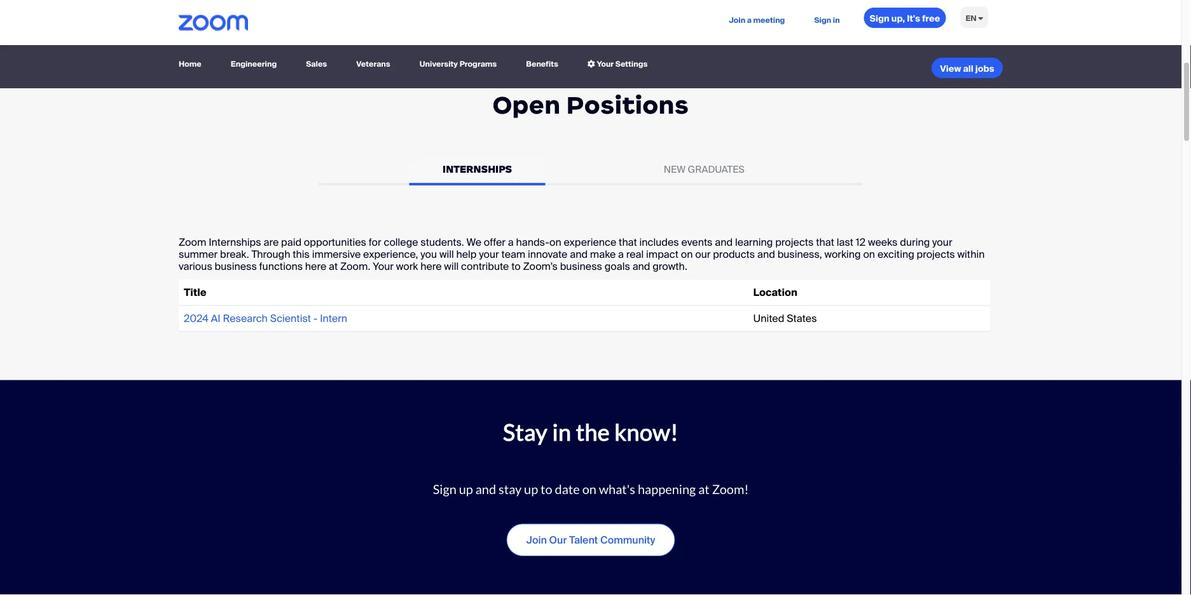 Task type: locate. For each thing, give the bounding box(es) containing it.
sign for sign up and stay up to date on what's happening at zoom!
[[433, 482, 457, 498]]

0 horizontal spatial here
[[305, 260, 326, 274]]

your left work
[[373, 260, 394, 274]]

here down the "opportunities"
[[305, 260, 326, 274]]

0 horizontal spatial your
[[373, 260, 394, 274]]

0 horizontal spatial our
[[549, 534, 567, 547]]

what's
[[599, 482, 635, 498]]

united states
[[753, 312, 817, 326]]

0 vertical spatial to
[[511, 260, 521, 274]]

1 horizontal spatial at
[[698, 482, 710, 498]]

your right help
[[479, 248, 499, 261]]

projects
[[775, 236, 814, 249], [917, 248, 955, 261]]

states
[[787, 312, 817, 326]]

1 horizontal spatial in
[[833, 15, 840, 25]]

1 horizontal spatial internships
[[443, 163, 512, 176]]

0 horizontal spatial in
[[552, 419, 571, 446]]

college
[[384, 236, 418, 249]]

that up goals
[[619, 236, 637, 249]]

1 horizontal spatial here
[[421, 260, 442, 274]]

up,
[[892, 12, 905, 24]]

1 horizontal spatial business
[[560, 260, 602, 274]]

university
[[420, 59, 458, 69]]

to
[[511, 260, 521, 274], [541, 482, 552, 498]]

0 horizontal spatial join
[[526, 534, 547, 547]]

zoom
[[179, 236, 206, 249]]

1 horizontal spatial sign
[[814, 15, 831, 25]]

1 horizontal spatial that
[[816, 236, 834, 249]]

projects left within
[[917, 248, 955, 261]]

up
[[459, 482, 473, 498], [524, 482, 538, 498]]

goals
[[605, 260, 630, 274]]

0 vertical spatial join
[[729, 15, 745, 25]]

to left zoom's
[[511, 260, 521, 274]]

to inside zoom internships are paid opportunities for college students. we offer a hands-on experience that includes events and learning projects that last 12 weeks during your summer break. through this immersive experience, you will help your team innovate and make a real impact on our products and business, working on exciting projects within various business functions here at zoom. your work here will contribute to zoom's business goals and growth.
[[511, 260, 521, 274]]

at left zoom.
[[329, 260, 338, 274]]

it's
[[907, 12, 920, 24]]

at
[[329, 260, 338, 274], [698, 482, 710, 498]]

help
[[456, 248, 477, 261]]

at left zoom!
[[698, 482, 710, 498]]

in left up,
[[833, 15, 840, 25]]

0 vertical spatial your
[[597, 59, 614, 69]]

in left the at the bottom of the page
[[552, 419, 571, 446]]

the
[[576, 419, 610, 446]]

business right various
[[215, 260, 257, 274]]

will
[[439, 248, 454, 261], [444, 260, 459, 274]]

1 horizontal spatial our
[[695, 248, 711, 261]]

sign
[[870, 12, 890, 24], [814, 15, 831, 25], [433, 482, 457, 498]]

our inside zoom internships are paid opportunities for college students. we offer a hands-on experience that includes events and learning projects that last 12 weeks during your summer break. through this immersive experience, you will help your team innovate and make a real impact on our products and business, working on exciting projects within various business functions here at zoom. your work here will contribute to zoom's business goals and growth.
[[695, 248, 711, 261]]

0 horizontal spatial projects
[[775, 236, 814, 249]]

on right impact
[[681, 248, 693, 261]]

2 business from the left
[[560, 260, 602, 274]]

date
[[555, 482, 580, 498]]

1 vertical spatial our
[[549, 534, 567, 547]]

0 vertical spatial in
[[833, 15, 840, 25]]

our left talent
[[549, 534, 567, 547]]

1 horizontal spatial your
[[597, 59, 614, 69]]

your settings link
[[582, 53, 653, 76]]

happening
[[638, 482, 696, 498]]

free
[[922, 12, 940, 24]]

0 horizontal spatial sign
[[433, 482, 457, 498]]

1 vertical spatial your
[[373, 260, 394, 274]]

1 vertical spatial to
[[541, 482, 552, 498]]

your right cog icon
[[597, 59, 614, 69]]

are
[[264, 236, 279, 249]]

ai
[[211, 312, 220, 326]]

business down experience
[[560, 260, 602, 274]]

home
[[179, 59, 201, 69]]

en button
[[956, 0, 993, 36]]

0 horizontal spatial up
[[459, 482, 473, 498]]

2 horizontal spatial a
[[747, 15, 752, 25]]

up right stay in the left bottom of the page
[[524, 482, 538, 498]]

join for join a meeting
[[729, 15, 745, 25]]

0 vertical spatial our
[[695, 248, 711, 261]]

to left date
[[541, 482, 552, 498]]

and
[[715, 236, 733, 249], [570, 248, 588, 261], [757, 248, 775, 261], [633, 260, 650, 274], [476, 482, 496, 498]]

join
[[729, 15, 745, 25], [526, 534, 547, 547]]

your
[[597, 59, 614, 69], [373, 260, 394, 274]]

0 horizontal spatial to
[[511, 260, 521, 274]]

sign for sign in
[[814, 15, 831, 25]]

business
[[215, 260, 257, 274], [560, 260, 602, 274]]

0 vertical spatial internships
[[443, 163, 512, 176]]

2 up from the left
[[524, 482, 538, 498]]

12
[[856, 236, 866, 249]]

jobs
[[975, 63, 994, 75]]

sign up, it's free link
[[864, 8, 946, 28]]

internships
[[443, 163, 512, 176], [209, 236, 261, 249]]

learning
[[735, 236, 773, 249]]

join our talent community link
[[507, 524, 675, 557]]

1 vertical spatial internships
[[209, 236, 261, 249]]

1 horizontal spatial up
[[524, 482, 538, 498]]

our
[[695, 248, 711, 261], [549, 534, 567, 547]]

that
[[619, 236, 637, 249], [816, 236, 834, 249]]

1 vertical spatial in
[[552, 419, 571, 446]]

here right work
[[421, 260, 442, 274]]

0 horizontal spatial business
[[215, 260, 257, 274]]

1 horizontal spatial to
[[541, 482, 552, 498]]

that left last
[[816, 236, 834, 249]]

in for stay
[[552, 419, 571, 446]]

your
[[932, 236, 952, 249], [479, 248, 499, 261]]

a right offer
[[508, 236, 514, 249]]

a left meeting
[[747, 15, 752, 25]]

1 horizontal spatial your
[[932, 236, 952, 249]]

a left real on the right top
[[618, 248, 624, 261]]

university programs link
[[415, 53, 502, 76]]

veterans link
[[351, 53, 395, 76]]

team
[[502, 248, 525, 261]]

sign for sign up, it's free
[[870, 12, 890, 24]]

your right 'during'
[[932, 236, 952, 249]]

up left stay in the left bottom of the page
[[459, 482, 473, 498]]

2 horizontal spatial sign
[[870, 12, 890, 24]]

last
[[837, 236, 854, 249]]

0 horizontal spatial your
[[479, 248, 499, 261]]

-
[[313, 312, 318, 326]]

exciting
[[878, 248, 914, 261]]

through
[[251, 248, 290, 261]]

join left meeting
[[729, 15, 745, 25]]

projects right "learning"
[[775, 236, 814, 249]]

1 here from the left
[[305, 260, 326, 274]]

0 horizontal spatial at
[[329, 260, 338, 274]]

0 horizontal spatial internships
[[209, 236, 261, 249]]

business,
[[778, 248, 822, 261]]

join left talent
[[526, 534, 547, 547]]

2024 ai research scientist - intern
[[184, 312, 347, 326]]

1 horizontal spatial join
[[729, 15, 745, 25]]

1 vertical spatial join
[[526, 534, 547, 547]]

research
[[223, 312, 268, 326]]

our left "products"
[[695, 248, 711, 261]]

in
[[833, 15, 840, 25], [552, 419, 571, 446]]

experience,
[[363, 248, 418, 261]]

1 horizontal spatial a
[[618, 248, 624, 261]]

0 vertical spatial at
[[329, 260, 338, 274]]

0 horizontal spatial that
[[619, 236, 637, 249]]

engineering
[[231, 59, 277, 69]]

summer
[[179, 248, 218, 261]]

en
[[966, 13, 977, 23]]

1 up from the left
[[459, 482, 473, 498]]



Task type: vqa. For each thing, say whether or not it's contained in the screenshot.
Employment.
no



Task type: describe. For each thing, give the bounding box(es) containing it.
students.
[[421, 236, 464, 249]]

zoom!
[[712, 482, 749, 498]]

on right date
[[582, 482, 596, 498]]

weeks
[[868, 236, 898, 249]]

impact
[[646, 248, 679, 261]]

benefits
[[526, 59, 558, 69]]

0 horizontal spatial a
[[508, 236, 514, 249]]

benefits link
[[521, 53, 563, 76]]

meeting
[[753, 15, 785, 25]]

community
[[600, 534, 655, 547]]

open
[[493, 89, 561, 120]]

home link
[[179, 53, 207, 76]]

scientist
[[270, 312, 311, 326]]

and right goals
[[633, 260, 650, 274]]

2024 ai research scientist - intern link
[[184, 312, 347, 326]]

on right working
[[863, 248, 875, 261]]

working
[[825, 248, 861, 261]]

1 that from the left
[[619, 236, 637, 249]]

during
[[900, 236, 930, 249]]

opportunities
[[304, 236, 366, 249]]

settings
[[615, 59, 648, 69]]

united
[[753, 312, 784, 326]]

positions
[[566, 89, 689, 120]]

2024
[[184, 312, 209, 326]]

join a meeting
[[729, 15, 785, 25]]

join our talent community
[[526, 534, 655, 547]]

we
[[466, 236, 481, 249]]

and left stay in the left bottom of the page
[[476, 482, 496, 498]]

university programs
[[420, 59, 497, 69]]

engineering link
[[226, 53, 282, 76]]

cog image
[[588, 60, 595, 68]]

1 vertical spatial at
[[698, 482, 710, 498]]

growth.
[[653, 260, 687, 274]]

new graduates
[[664, 163, 745, 176]]

your settings
[[595, 59, 648, 69]]

view
[[940, 63, 961, 75]]

view all jobs
[[940, 63, 994, 75]]

make
[[590, 248, 616, 261]]

sign up, it's free
[[870, 12, 940, 24]]

zoom internships are paid opportunities for college students. we offer a hands-on experience that includes events and learning projects that last 12 weeks during your summer break. through this immersive experience, you will help your team innovate and make a real impact on our products and business, working on exciting projects within various business functions here at zoom. your work here will contribute to zoom's business goals and growth.
[[179, 236, 985, 274]]

includes
[[640, 236, 679, 249]]

talent
[[569, 534, 598, 547]]

and left make on the top of the page
[[570, 248, 588, 261]]

functions
[[259, 260, 303, 274]]

1 horizontal spatial projects
[[917, 248, 955, 261]]

open positions
[[493, 89, 689, 120]]

zoom.
[[340, 260, 370, 274]]

in for sign
[[833, 15, 840, 25]]

sign in
[[814, 15, 840, 25]]

veterans
[[356, 59, 390, 69]]

your inside zoom internships are paid opportunities for college students. we offer a hands-on experience that includes events and learning projects that last 12 weeks during your summer break. through this immersive experience, you will help your team innovate and make a real impact on our products and business, working on exciting projects within various business functions here at zoom. your work here will contribute to zoom's business goals and growth.
[[373, 260, 394, 274]]

view all jobs link
[[932, 58, 1003, 78]]

experience
[[564, 236, 616, 249]]

sales link
[[301, 53, 332, 76]]

know!
[[615, 419, 679, 446]]

paid
[[281, 236, 301, 249]]

graduates
[[688, 163, 745, 176]]

hands-
[[516, 236, 549, 249]]

break.
[[220, 248, 249, 261]]

offer
[[484, 236, 506, 249]]

all
[[963, 63, 974, 75]]

on up zoom's
[[549, 236, 561, 249]]

zoom's
[[523, 260, 558, 274]]

2 here from the left
[[421, 260, 442, 274]]

work
[[396, 260, 418, 274]]

caret down image
[[978, 14, 983, 22]]

and right "products"
[[757, 248, 775, 261]]

contribute
[[461, 260, 509, 274]]

events
[[681, 236, 713, 249]]

stay
[[499, 482, 522, 498]]

title
[[184, 286, 206, 300]]

programs
[[460, 59, 497, 69]]

sales
[[306, 59, 327, 69]]

join a meeting link
[[724, 0, 790, 40]]

sign in link
[[809, 0, 845, 40]]

various
[[179, 260, 212, 274]]

for
[[369, 236, 381, 249]]

join for join our talent community
[[526, 534, 547, 547]]

and right 'events'
[[715, 236, 733, 249]]

sign up and stay up to date on what's happening at zoom!
[[433, 482, 749, 498]]

internships inside zoom internships are paid opportunities for college students. we offer a hands-on experience that includes events and learning projects that last 12 weeks during your summer break. through this immersive experience, you will help your team innovate and make a real impact on our products and business, working on exciting projects within various business functions here at zoom. your work here will contribute to zoom's business goals and growth.
[[209, 236, 261, 249]]

1 business from the left
[[215, 260, 257, 274]]

immersive
[[312, 248, 361, 261]]

products
[[713, 248, 755, 261]]

real
[[626, 248, 644, 261]]

at inside zoom internships are paid opportunities for college students. we offer a hands-on experience that includes events and learning projects that last 12 weeks during your summer break. through this immersive experience, you will help your team innovate and make a real impact on our products and business, working on exciting projects within various business functions here at zoom. your work here will contribute to zoom's business goals and growth.
[[329, 260, 338, 274]]

innovate
[[528, 248, 568, 261]]

within
[[957, 248, 985, 261]]

this
[[293, 248, 310, 261]]

stay in the know!
[[503, 419, 679, 446]]

location
[[753, 286, 797, 300]]

you
[[421, 248, 437, 261]]

2 that from the left
[[816, 236, 834, 249]]

stay
[[503, 419, 548, 446]]



